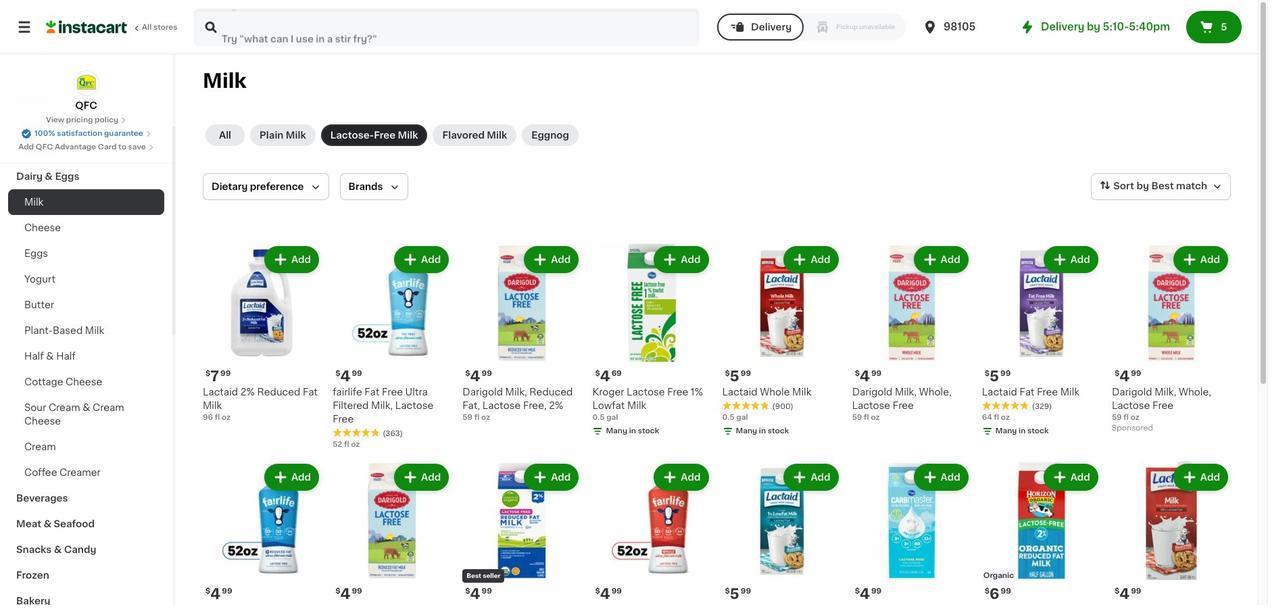 Task type: locate. For each thing, give the bounding box(es) containing it.
cheese down sour
[[24, 417, 61, 426]]

1 horizontal spatial fat
[[365, 388, 380, 397]]

plain
[[260, 131, 284, 140]]

& for eggs
[[45, 172, 53, 181]]

1 horizontal spatial darigold milk, whole, lactose free 59 fl oz
[[1112, 388, 1212, 421]]

2%
[[241, 388, 255, 397], [549, 401, 564, 411]]

stock down (329)
[[1028, 427, 1049, 435]]

fairlife fat free ultra filtered milk, lactose free
[[333, 388, 434, 424]]

1 horizontal spatial lactaid
[[723, 388, 758, 397]]

2 horizontal spatial many in stock
[[996, 427, 1049, 435]]

many down lowfat
[[606, 427, 628, 435]]

eggs inside dairy & eggs link
[[55, 172, 79, 181]]

3 stock from the left
[[1028, 427, 1049, 435]]

1 horizontal spatial best
[[1152, 181, 1174, 191]]

1 horizontal spatial 59
[[853, 414, 862, 421]]

eggs down advantage
[[55, 172, 79, 181]]

0 horizontal spatial 2%
[[241, 388, 255, 397]]

many for lactaid fat free milk
[[996, 427, 1017, 435]]

cream
[[49, 403, 80, 413], [93, 403, 124, 413], [24, 442, 56, 452]]

2 horizontal spatial 59
[[1112, 414, 1122, 421]]

fat right the fairlife on the left of the page
[[365, 388, 380, 397]]

fat up (329)
[[1020, 388, 1035, 397]]

butter
[[24, 300, 54, 310]]

milk
[[203, 71, 247, 91], [286, 131, 306, 140], [398, 131, 418, 140], [487, 131, 507, 140], [24, 197, 44, 207], [85, 326, 104, 335], [793, 388, 812, 397], [1061, 388, 1080, 397], [203, 401, 222, 411], [627, 401, 647, 411]]

1 darigold from the left
[[463, 388, 503, 397]]

fl
[[215, 414, 220, 421], [475, 414, 480, 421], [864, 414, 869, 421], [994, 414, 1000, 421], [1124, 414, 1129, 421], [344, 441, 349, 448]]

1 half from the left
[[24, 352, 44, 361]]

0 horizontal spatial whole,
[[920, 388, 952, 397]]

milk, inside darigold milk, reduced fat, lactose free, 2% 59 fl oz
[[506, 388, 527, 397]]

2 many from the left
[[736, 427, 758, 435]]

2 stock from the left
[[768, 427, 789, 435]]

product group
[[203, 243, 322, 423], [333, 243, 452, 450], [463, 243, 582, 423], [593, 243, 712, 440], [723, 243, 842, 440], [853, 243, 972, 423], [982, 243, 1102, 440], [1112, 243, 1231, 436], [203, 461, 322, 605], [333, 461, 452, 605], [463, 461, 582, 605], [593, 461, 712, 605], [723, 461, 842, 605], [853, 461, 972, 605], [982, 461, 1102, 605], [1112, 461, 1231, 605]]

delivery
[[1041, 22, 1085, 32], [751, 22, 792, 32]]

cream up coffee
[[24, 442, 56, 452]]

1 horizontal spatial 0.5
[[723, 414, 735, 421]]

half down 'plant-based milk'
[[56, 352, 76, 361]]

fat
[[303, 388, 318, 397], [365, 388, 380, 397], [1020, 388, 1035, 397]]

fl inside lactaid 2% reduced fat milk 96 fl oz
[[215, 414, 220, 421]]

reduced inside darigold milk, reduced fat, lactose free, 2% 59 fl oz
[[530, 388, 573, 397]]

3 many in stock from the left
[[996, 427, 1049, 435]]

& right meat on the bottom left of the page
[[44, 519, 51, 529]]

qfc down 100%
[[36, 143, 53, 151]]

0 horizontal spatial gal
[[607, 414, 618, 421]]

lactose-
[[331, 131, 374, 140]]

many down 0.5 gal
[[736, 427, 758, 435]]

cottage cheese link
[[8, 369, 164, 395]]

lactaid for lactaid whole milk
[[723, 388, 758, 397]]

in
[[629, 427, 636, 435], [759, 427, 766, 435], [1019, 427, 1026, 435]]

gal down lactaid whole milk
[[737, 414, 748, 421]]

1 horizontal spatial whole,
[[1179, 388, 1212, 397]]

stock down 'kroger lactose free 1% lowfat milk 0.5 gal'
[[638, 427, 660, 435]]

fat inside fairlife fat free ultra filtered milk, lactose free
[[365, 388, 380, 397]]

1 horizontal spatial eggs
[[55, 172, 79, 181]]

reduced for 7
[[257, 388, 301, 397]]

99 inside $ 6 99
[[1001, 588, 1012, 595]]

many down 64 fl oz
[[996, 427, 1017, 435]]

1 vertical spatial eggs
[[24, 249, 48, 258]]

plain milk link
[[250, 124, 316, 146]]

lactaid inside lactaid 2% reduced fat milk 96 fl oz
[[203, 388, 238, 397]]

0 horizontal spatial by
[[1087, 22, 1101, 32]]

0 horizontal spatial in
[[629, 427, 636, 435]]

0 horizontal spatial lactaid
[[203, 388, 238, 397]]

2 many in stock from the left
[[736, 427, 789, 435]]

best inside best match sort by field
[[1152, 181, 1174, 191]]

1 vertical spatial 2%
[[549, 401, 564, 411]]

cheese down half & half link
[[66, 377, 102, 387]]

2 59 from the left
[[853, 414, 862, 421]]

many in stock
[[606, 427, 660, 435], [736, 427, 789, 435], [996, 427, 1049, 435]]

eggnog
[[532, 131, 569, 140]]

half & half link
[[8, 344, 164, 369]]

1 horizontal spatial in
[[759, 427, 766, 435]]

0.5
[[593, 414, 605, 421], [723, 414, 735, 421]]

2 horizontal spatial in
[[1019, 427, 1026, 435]]

best left the "match"
[[1152, 181, 1174, 191]]

&
[[45, 172, 53, 181], [46, 352, 54, 361], [83, 403, 90, 413], [44, 519, 51, 529], [54, 545, 62, 555]]

1 horizontal spatial by
[[1137, 181, 1150, 191]]

cream link
[[8, 434, 164, 460]]

5:10-
[[1103, 22, 1130, 32]]

snacks & candy link
[[8, 537, 164, 563]]

qfc up view pricing policy link
[[75, 101, 97, 110]]

fat for 5
[[1020, 388, 1035, 397]]

2% inside darigold milk, reduced fat, lactose free, 2% 59 fl oz
[[549, 401, 564, 411]]

milk inside 'kroger lactose free 1% lowfat milk 0.5 gal'
[[627, 401, 647, 411]]

0 horizontal spatial darigold milk, whole, lactose free 59 fl oz
[[853, 388, 952, 421]]

1 lactaid from the left
[[203, 388, 238, 397]]

delivery for delivery by 5:10-5:40pm
[[1041, 22, 1085, 32]]

64
[[982, 414, 993, 421]]

2 gal from the left
[[737, 414, 748, 421]]

oz inside darigold milk, reduced fat, lactose free, 2% 59 fl oz
[[481, 414, 490, 421]]

reduced for 4
[[530, 388, 573, 397]]

0 horizontal spatial many
[[606, 427, 628, 435]]

cream inside cream link
[[24, 442, 56, 452]]

lactose-free milk link
[[321, 124, 428, 146]]

produce link
[[8, 138, 164, 164]]

snacks & candy
[[16, 545, 96, 555]]

1 horizontal spatial many in stock
[[736, 427, 789, 435]]

& inside sour cream & cream cheese
[[83, 403, 90, 413]]

5 inside button
[[1221, 22, 1228, 32]]

in down lactaid whole milk
[[759, 427, 766, 435]]

1 vertical spatial by
[[1137, 181, 1150, 191]]

& left candy
[[54, 545, 62, 555]]

100% satisfaction guarantee
[[35, 130, 143, 137]]

& right dairy
[[45, 172, 53, 181]]

stock down (900)
[[768, 427, 789, 435]]

plant-based milk
[[24, 326, 104, 335]]

frozen link
[[8, 563, 164, 588]]

1 horizontal spatial many
[[736, 427, 758, 435]]

reduced inside lactaid 2% reduced fat milk 96 fl oz
[[257, 388, 301, 397]]

best left seller at bottom
[[467, 573, 482, 579]]

sour cream & cream cheese link
[[8, 395, 164, 434]]

0.5 down lactaid whole milk
[[723, 414, 735, 421]]

by right sort in the right top of the page
[[1137, 181, 1150, 191]]

1 horizontal spatial delivery
[[1041, 22, 1085, 32]]

in down 'kroger lactose free 1% lowfat milk 0.5 gal'
[[629, 427, 636, 435]]

whole,
[[920, 388, 952, 397], [1179, 388, 1212, 397]]

product group containing 6
[[982, 461, 1102, 605]]

eggnog link
[[522, 124, 579, 146]]

cheese up eggs link at the left top of page
[[24, 223, 61, 233]]

lactaid down '$ 7 99'
[[203, 388, 238, 397]]

$
[[206, 370, 211, 377], [336, 370, 340, 377], [465, 370, 470, 377], [595, 370, 600, 377], [725, 370, 730, 377], [855, 370, 860, 377], [985, 370, 990, 377], [1115, 370, 1120, 377], [206, 588, 211, 595], [336, 588, 340, 595], [465, 588, 470, 595], [595, 588, 600, 595], [725, 588, 730, 595], [855, 588, 860, 595], [985, 588, 990, 595], [1115, 588, 1120, 595]]

0 horizontal spatial qfc
[[36, 143, 53, 151]]

3 many from the left
[[996, 427, 1017, 435]]

fat,
[[463, 401, 480, 411]]

96
[[203, 414, 213, 421]]

many in stock down 64 fl oz
[[996, 427, 1049, 435]]

half down plant-
[[24, 352, 44, 361]]

1 0.5 from the left
[[593, 414, 605, 421]]

many in stock for lactaid whole milk
[[736, 427, 789, 435]]

1 horizontal spatial reduced
[[530, 388, 573, 397]]

eggs up yogurt
[[24, 249, 48, 258]]

by inside best match sort by field
[[1137, 181, 1150, 191]]

0 horizontal spatial fat
[[303, 388, 318, 397]]

delivery for delivery
[[751, 22, 792, 32]]

2 horizontal spatial lactaid
[[982, 388, 1018, 397]]

meat & seafood link
[[8, 511, 164, 537]]

lactose-free milk
[[331, 131, 418, 140]]

fat left the fairlife on the left of the page
[[303, 388, 318, 397]]

1 horizontal spatial qfc
[[75, 101, 97, 110]]

0 horizontal spatial 59
[[463, 414, 473, 421]]

1 many in stock from the left
[[606, 427, 660, 435]]

gal
[[607, 414, 618, 421], [737, 414, 748, 421]]

yogurt
[[24, 275, 56, 284]]

2 fat from the left
[[365, 388, 380, 397]]

3 lactaid from the left
[[982, 388, 1018, 397]]

0 horizontal spatial reduced
[[257, 388, 301, 397]]

0.5 gal
[[723, 414, 748, 421]]

100% satisfaction guarantee button
[[21, 126, 151, 139]]

0.5 down lowfat
[[593, 414, 605, 421]]

& for candy
[[54, 545, 62, 555]]

view pricing policy
[[46, 116, 118, 124]]

0 vertical spatial 2%
[[241, 388, 255, 397]]

98105
[[944, 22, 976, 32]]

3 fat from the left
[[1020, 388, 1035, 397]]

in for lactaid fat free milk
[[1019, 427, 1026, 435]]

& down cottage cheese link
[[83, 403, 90, 413]]

in down lactaid fat free milk
[[1019, 427, 1026, 435]]

plain milk
[[260, 131, 306, 140]]

cream down cottage cheese link
[[93, 403, 124, 413]]

1 horizontal spatial darigold
[[853, 388, 893, 397]]

None search field
[[193, 8, 700, 46]]

1 reduced from the left
[[257, 388, 301, 397]]

0 horizontal spatial darigold
[[463, 388, 503, 397]]

cheese inside sour cream & cream cheese
[[24, 417, 61, 426]]

flavored milk
[[443, 131, 507, 140]]

2 horizontal spatial many
[[996, 427, 1017, 435]]

★★★★★
[[723, 401, 770, 411], [723, 401, 770, 411], [982, 401, 1030, 411], [982, 401, 1030, 411], [333, 428, 380, 438], [333, 428, 380, 438]]

all stores link
[[46, 8, 179, 46]]

match
[[1177, 181, 1208, 191]]

milk inside lactaid 2% reduced fat milk 96 fl oz
[[203, 401, 222, 411]]

thanksgiving link
[[8, 112, 164, 138]]

many in stock down 0.5 gal
[[736, 427, 789, 435]]

3 in from the left
[[1019, 427, 1026, 435]]

99
[[220, 370, 231, 377], [352, 370, 362, 377], [482, 370, 492, 377], [741, 370, 751, 377], [872, 370, 882, 377], [1001, 370, 1011, 377], [1131, 370, 1142, 377], [222, 588, 232, 595], [352, 588, 362, 595], [482, 588, 492, 595], [612, 588, 622, 595], [741, 588, 751, 595], [872, 588, 882, 595], [1001, 588, 1012, 595], [1131, 588, 1142, 595]]

64 fl oz
[[982, 414, 1010, 421]]

lactaid up 64 fl oz
[[982, 388, 1018, 397]]

0 horizontal spatial half
[[24, 352, 44, 361]]

0 horizontal spatial eggs
[[24, 249, 48, 258]]

add inside 'link'
[[18, 143, 34, 151]]

all left plain
[[219, 131, 231, 140]]

cottage
[[24, 377, 63, 387]]

instacart logo image
[[46, 19, 127, 35]]

0 horizontal spatial best
[[467, 573, 482, 579]]

2 horizontal spatial darigold
[[1112, 388, 1153, 397]]

qfc link
[[73, 70, 99, 112]]

2 0.5 from the left
[[723, 414, 735, 421]]

0 horizontal spatial stock
[[638, 427, 660, 435]]

1 vertical spatial qfc
[[36, 143, 53, 151]]

1 horizontal spatial half
[[56, 352, 76, 361]]

oz inside lactaid 2% reduced fat milk 96 fl oz
[[222, 414, 231, 421]]

& for half
[[46, 352, 54, 361]]

stock for lactaid fat free milk
[[1028, 427, 1049, 435]]

view pricing policy link
[[46, 115, 127, 126]]

add button
[[266, 248, 318, 272], [396, 248, 448, 272], [526, 248, 578, 272], [655, 248, 708, 272], [785, 248, 838, 272], [915, 248, 968, 272], [1045, 248, 1097, 272], [1175, 248, 1227, 272], [266, 465, 318, 490], [396, 465, 448, 490], [526, 465, 578, 490], [655, 465, 708, 490], [785, 465, 838, 490], [915, 465, 968, 490], [1045, 465, 1097, 490], [1175, 465, 1227, 490]]

cheese
[[24, 223, 61, 233], [66, 377, 102, 387], [24, 417, 61, 426]]

$ inside '$ 7 99'
[[206, 370, 211, 377]]

1 vertical spatial cheese
[[66, 377, 102, 387]]

snacks
[[16, 545, 52, 555]]

2 reduced from the left
[[530, 388, 573, 397]]

seafood
[[54, 519, 95, 529]]

1 horizontal spatial stock
[[768, 427, 789, 435]]

2 lactaid from the left
[[723, 388, 758, 397]]

0 vertical spatial all
[[142, 24, 152, 31]]

2 horizontal spatial fat
[[1020, 388, 1035, 397]]

brands button
[[340, 173, 408, 200]]

0 vertical spatial qfc
[[75, 101, 97, 110]]

eggs
[[55, 172, 79, 181], [24, 249, 48, 258]]

1 gal from the left
[[607, 414, 618, 421]]

qfc inside add qfc advantage card to save 'link'
[[36, 143, 53, 151]]

2% inside lactaid 2% reduced fat milk 96 fl oz
[[241, 388, 255, 397]]

1 horizontal spatial gal
[[737, 414, 748, 421]]

$ inside $ 6 99
[[985, 588, 990, 595]]

1 horizontal spatial all
[[219, 131, 231, 140]]

lactose
[[627, 388, 665, 397], [395, 401, 434, 411], [483, 401, 521, 411], [853, 401, 891, 411], [1112, 401, 1151, 411]]

0 horizontal spatial delivery
[[751, 22, 792, 32]]

by for delivery
[[1087, 22, 1101, 32]]

0 vertical spatial best
[[1152, 181, 1174, 191]]

2 in from the left
[[759, 427, 766, 435]]

0 vertical spatial by
[[1087, 22, 1101, 32]]

cottage cheese
[[24, 377, 102, 387]]

1 vertical spatial all
[[219, 131, 231, 140]]

gal down lowfat
[[607, 414, 618, 421]]

kroger
[[593, 388, 625, 397]]

all
[[142, 24, 152, 31], [219, 131, 231, 140]]

fat inside lactaid 2% reduced fat milk 96 fl oz
[[303, 388, 318, 397]]

2 horizontal spatial stock
[[1028, 427, 1049, 435]]

in for lactaid whole milk
[[759, 427, 766, 435]]

2 vertical spatial cheese
[[24, 417, 61, 426]]

pricing
[[66, 116, 93, 124]]

1 vertical spatial best
[[467, 573, 482, 579]]

0 vertical spatial eggs
[[55, 172, 79, 181]]

reduced
[[257, 388, 301, 397], [530, 388, 573, 397]]

all left stores
[[142, 24, 152, 31]]

59 inside darigold milk, reduced fat, lactose free, 2% 59 fl oz
[[463, 414, 473, 421]]

many in stock for lactaid fat free milk
[[996, 427, 1049, 435]]

1 59 from the left
[[463, 414, 473, 421]]

many
[[606, 427, 628, 435], [736, 427, 758, 435], [996, 427, 1017, 435]]

0 horizontal spatial all
[[142, 24, 152, 31]]

many in stock down 'kroger lactose free 1% lowfat milk 0.5 gal'
[[606, 427, 660, 435]]

by inside the "delivery by 5:10-5:40pm" link
[[1087, 22, 1101, 32]]

best match
[[1152, 181, 1208, 191]]

1 fat from the left
[[303, 388, 318, 397]]

lactose inside fairlife fat free ultra filtered milk, lactose free
[[395, 401, 434, 411]]

delivery inside button
[[751, 22, 792, 32]]

& for seafood
[[44, 519, 51, 529]]

1 horizontal spatial 2%
[[549, 401, 564, 411]]

stock
[[638, 427, 660, 435], [768, 427, 789, 435], [1028, 427, 1049, 435]]

lactaid up 0.5 gal
[[723, 388, 758, 397]]

by left 5:10-
[[1087, 22, 1101, 32]]

0 horizontal spatial many in stock
[[606, 427, 660, 435]]

0 horizontal spatial 0.5
[[593, 414, 605, 421]]

lactose inside 'kroger lactose free 1% lowfat milk 0.5 gal'
[[627, 388, 665, 397]]

& up cottage
[[46, 352, 54, 361]]



Task type: vqa. For each thing, say whether or not it's contained in the screenshot.
100
no



Task type: describe. For each thing, give the bounding box(es) containing it.
seller
[[483, 573, 501, 579]]

to
[[118, 143, 126, 151]]

dairy & eggs
[[16, 172, 79, 181]]

milk, inside fairlife fat free ultra filtered milk, lactose free
[[371, 401, 393, 411]]

0 vertical spatial cheese
[[24, 223, 61, 233]]

recipes link
[[8, 87, 164, 112]]

best for best match
[[1152, 181, 1174, 191]]

add qfc advantage card to save
[[18, 143, 146, 151]]

99 inside '$ 7 99'
[[220, 370, 231, 377]]

yogurt link
[[8, 266, 164, 292]]

preference
[[250, 182, 304, 191]]

view
[[46, 116, 64, 124]]

all link
[[206, 124, 245, 146]]

$ 4 69
[[595, 369, 622, 384]]

dietary preference
[[212, 182, 304, 191]]

all stores
[[142, 24, 178, 31]]

stores
[[153, 24, 178, 31]]

cream down cottage cheese
[[49, 403, 80, 413]]

creamer
[[60, 468, 101, 477]]

lactaid for lactaid fat free milk
[[982, 388, 1018, 397]]

52 fl oz
[[333, 441, 360, 448]]

stock for lactaid whole milk
[[768, 427, 789, 435]]

delivery by 5:10-5:40pm link
[[1020, 19, 1171, 35]]

filtered
[[333, 401, 369, 411]]

lactaid for lactaid 2% reduced fat milk 96 fl oz
[[203, 388, 238, 397]]

darigold inside darigold milk, reduced fat, lactose free, 2% 59 fl oz
[[463, 388, 503, 397]]

sour cream & cream cheese
[[24, 403, 124, 426]]

gal inside 'kroger lactose free 1% lowfat milk 0.5 gal'
[[607, 414, 618, 421]]

kroger lactose free 1% lowfat milk 0.5 gal
[[593, 388, 703, 421]]

52
[[333, 441, 342, 448]]

service type group
[[718, 14, 906, 41]]

frozen
[[16, 571, 49, 580]]

advantage
[[55, 143, 96, 151]]

eggs inside eggs link
[[24, 249, 48, 258]]

0.5 inside 'kroger lactose free 1% lowfat milk 0.5 gal'
[[593, 414, 605, 421]]

$ 5 99 for lactaid fat free milk
[[985, 369, 1011, 384]]

2 whole, from the left
[[1179, 388, 1212, 397]]

butter link
[[8, 292, 164, 318]]

coffee creamer link
[[8, 460, 164, 486]]

6
[[990, 587, 1000, 601]]

qfc logo image
[[73, 70, 99, 96]]

flavored milk link
[[433, 124, 517, 146]]

best for best seller
[[467, 573, 482, 579]]

many for lactaid whole milk
[[736, 427, 758, 435]]

5 button
[[1187, 11, 1242, 43]]

sponsored badge image
[[1112, 424, 1153, 432]]

all for all stores
[[142, 24, 152, 31]]

save
[[128, 143, 146, 151]]

product group containing 7
[[203, 243, 322, 423]]

lowfat
[[593, 401, 625, 411]]

card
[[98, 143, 117, 151]]

(329)
[[1032, 403, 1052, 411]]

brands
[[349, 182, 383, 191]]

sour
[[24, 403, 46, 413]]

meat & seafood
[[16, 519, 95, 529]]

69
[[612, 370, 622, 377]]

milk inside "link"
[[398, 131, 418, 140]]

free,
[[523, 401, 547, 411]]

ultra
[[405, 388, 428, 397]]

3 darigold from the left
[[1112, 388, 1153, 397]]

$ 5 99 for lactaid whole milk
[[725, 369, 751, 384]]

all for all
[[219, 131, 231, 140]]

free inside "link"
[[374, 131, 396, 140]]

$ 7 99
[[206, 369, 231, 384]]

produce
[[16, 146, 57, 156]]

plant-based milk link
[[8, 318, 164, 344]]

fairlife
[[333, 388, 362, 397]]

meat
[[16, 519, 41, 529]]

lactaid fat free milk
[[982, 388, 1080, 397]]

by for sort
[[1137, 181, 1150, 191]]

thanksgiving
[[16, 120, 81, 130]]

satisfaction
[[57, 130, 102, 137]]

2 darigold milk, whole, lactose free 59 fl oz from the left
[[1112, 388, 1212, 421]]

98105 button
[[922, 8, 1004, 46]]

guarantee
[[104, 130, 143, 137]]

candy
[[64, 545, 96, 555]]

delivery by 5:10-5:40pm
[[1041, 22, 1171, 32]]

whole
[[760, 388, 790, 397]]

coffee
[[24, 468, 57, 477]]

free inside 'kroger lactose free 1% lowfat milk 0.5 gal'
[[668, 388, 689, 397]]

5:40pm
[[1129, 22, 1171, 32]]

beverages
[[16, 494, 68, 503]]

1 whole, from the left
[[920, 388, 952, 397]]

(900)
[[773, 403, 794, 411]]

(363)
[[383, 430, 403, 438]]

Best match Sort by field
[[1092, 173, 1231, 200]]

3 59 from the left
[[1112, 414, 1122, 421]]

Search field
[[195, 9, 699, 45]]

cheese link
[[8, 215, 164, 241]]

sort
[[1114, 181, 1135, 191]]

lactose inside darigold milk, reduced fat, lactose free, 2% 59 fl oz
[[483, 401, 521, 411]]

1 stock from the left
[[638, 427, 660, 435]]

dietary
[[212, 182, 248, 191]]

beverages link
[[8, 486, 164, 511]]

milk link
[[8, 189, 164, 215]]

1%
[[691, 388, 703, 397]]

coffee creamer
[[24, 468, 101, 477]]

eggs link
[[8, 241, 164, 266]]

100%
[[35, 130, 55, 137]]

policy
[[95, 116, 118, 124]]

lactaid 2% reduced fat milk 96 fl oz
[[203, 388, 318, 421]]

lactaid whole milk
[[723, 388, 812, 397]]

darigold milk, reduced fat, lactose free, 2% 59 fl oz
[[463, 388, 573, 421]]

$ inside the '$ 4 69'
[[595, 370, 600, 377]]

1 darigold milk, whole, lactose free 59 fl oz from the left
[[853, 388, 952, 421]]

lists
[[38, 47, 61, 56]]

2 darigold from the left
[[853, 388, 893, 397]]

1 many from the left
[[606, 427, 628, 435]]

qfc inside qfc link
[[75, 101, 97, 110]]

best seller
[[467, 573, 501, 579]]

fl inside darigold milk, reduced fat, lactose free, 2% 59 fl oz
[[475, 414, 480, 421]]

half & half
[[24, 352, 76, 361]]

dietary preference button
[[203, 173, 329, 200]]

sort by
[[1114, 181, 1150, 191]]

delivery button
[[718, 14, 804, 41]]

2 half from the left
[[56, 352, 76, 361]]

fat for 4
[[365, 388, 380, 397]]

dairy
[[16, 172, 43, 181]]

plant-
[[24, 326, 53, 335]]

1 in from the left
[[629, 427, 636, 435]]



